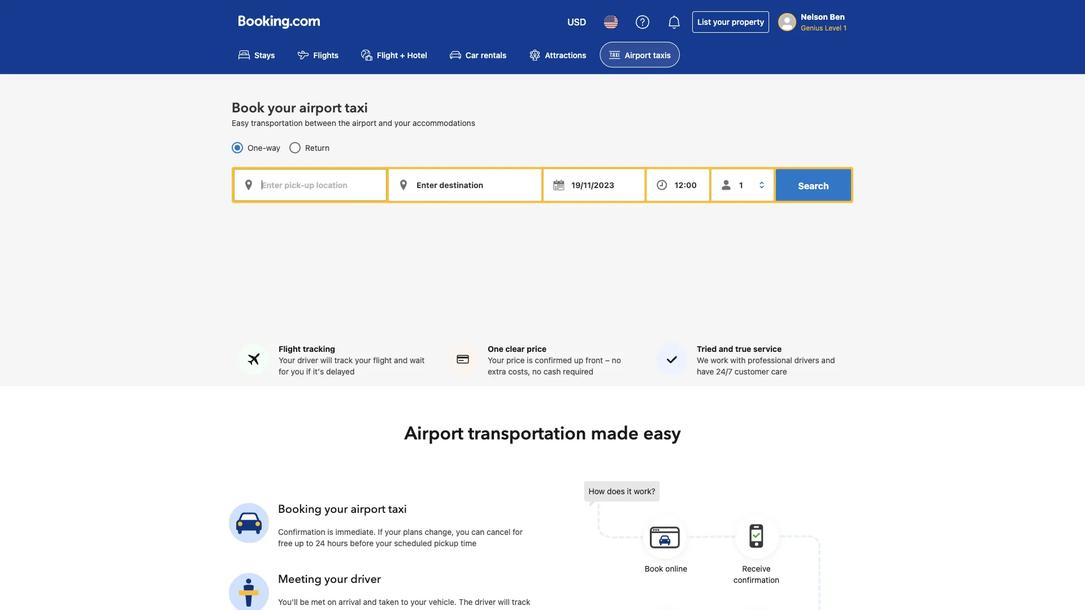 Task type: describe. For each thing, give the bounding box(es) containing it.
way
[[266, 143, 280, 152]]

we
[[697, 356, 709, 365]]

track inside you'll be met on arrival and taken to your vehicle. the driver will track your flight, so they'll be waiting if it's delayed
[[512, 598, 531, 607]]

you inside flight tracking your driver will track your flight and wait for you if it's delayed
[[291, 367, 304, 377]]

taxis
[[653, 50, 671, 60]]

drivers
[[795, 356, 820, 365]]

your inside flight tracking your driver will track your flight and wait for you if it's delayed
[[355, 356, 371, 365]]

flight tracking your driver will track your flight and wait for you if it's delayed
[[279, 345, 425, 377]]

for for flight tracking your driver will track your flight and wait for you if it's delayed
[[279, 367, 289, 377]]

have
[[697, 367, 714, 377]]

waiting
[[366, 609, 392, 611]]

1 vertical spatial no
[[533, 367, 542, 377]]

flights
[[314, 50, 339, 60]]

one-
[[248, 143, 266, 152]]

cancel
[[487, 528, 511, 537]]

costs,
[[508, 367, 530, 377]]

scheduled
[[394, 539, 432, 548]]

and inside flight tracking your driver will track your flight and wait for you if it's delayed
[[394, 356, 408, 365]]

hotel
[[407, 50, 427, 60]]

nelson ben genius level 1
[[801, 12, 847, 32]]

Enter destination text field
[[389, 169, 542, 201]]

usd button
[[561, 8, 593, 36]]

book online
[[645, 565, 688, 574]]

and inside you'll be met on arrival and taken to your vehicle. the driver will track your flight, so they'll be waiting if it's delayed
[[363, 598, 377, 607]]

does
[[607, 487, 625, 496]]

meeting
[[278, 572, 322, 588]]

one-way
[[248, 143, 280, 152]]

with
[[731, 356, 746, 365]]

1 vertical spatial airport
[[352, 118, 377, 127]]

12:00
[[675, 180, 697, 190]]

one
[[488, 345, 504, 354]]

receive confirmation
[[734, 565, 780, 585]]

your right if
[[385, 528, 401, 537]]

work?
[[634, 487, 656, 496]]

customer
[[735, 367, 769, 377]]

online
[[666, 565, 688, 574]]

you inside confirmation is immediate. if your plans change, you can cancel for free up to 24 hours before your scheduled pickup time
[[456, 528, 469, 537]]

0 vertical spatial be
[[300, 598, 309, 607]]

flight + hotel
[[377, 50, 427, 60]]

your up on
[[325, 572, 348, 588]]

list
[[698, 17, 711, 27]]

can
[[472, 528, 485, 537]]

your up the way
[[268, 99, 296, 117]]

cash
[[544, 367, 561, 377]]

12:00 button
[[647, 169, 709, 201]]

your inside one clear price your price is confirmed up front – no extra costs, no cash required
[[488, 356, 504, 365]]

immediate.
[[336, 528, 376, 537]]

19/11/2023 button
[[544, 169, 645, 201]]

delayed inside you'll be met on arrival and taken to your vehicle. the driver will track your flight, so they'll be waiting if it's delayed
[[414, 609, 442, 611]]

required
[[563, 367, 594, 377]]

19/11/2023
[[572, 180, 615, 190]]

will inside flight tracking your driver will track your flight and wait for you if it's delayed
[[321, 356, 332, 365]]

search
[[799, 180, 829, 191]]

if inside flight tracking your driver will track your flight and wait for you if it's delayed
[[306, 367, 311, 377]]

usd
[[568, 17, 586, 27]]

1 vertical spatial be
[[354, 609, 364, 611]]

will inside you'll be met on arrival and taken to your vehicle. the driver will track your flight, so they'll be waiting if it's delayed
[[498, 598, 510, 607]]

tracking
[[303, 345, 335, 354]]

+
[[400, 50, 405, 60]]

it's inside flight tracking your driver will track your flight and wait for you if it's delayed
[[313, 367, 324, 377]]

it
[[627, 487, 632, 496]]

so
[[320, 609, 328, 611]]

easy
[[644, 422, 681, 446]]

transportation inside book your airport taxi easy transportation between the airport and your accommodations
[[251, 118, 303, 127]]

is inside one clear price your price is confirmed up front – no extra costs, no cash required
[[527, 356, 533, 365]]

your left accommodations on the top left of page
[[395, 118, 411, 127]]

delayed inside flight tracking your driver will track your flight and wait for you if it's delayed
[[326, 367, 355, 377]]

attractions link
[[520, 42, 596, 67]]

easy
[[232, 118, 249, 127]]

property
[[732, 17, 765, 27]]

wait
[[410, 356, 425, 365]]

one clear price your price is confirmed up front – no extra costs, no cash required
[[488, 345, 621, 377]]

driver inside you'll be met on arrival and taken to your vehicle. the driver will track your flight, so they'll be waiting if it's delayed
[[475, 598, 496, 607]]

tried
[[697, 345, 717, 354]]

Enter pick-up location text field
[[234, 169, 387, 201]]

meeting your driver
[[278, 572, 381, 588]]

the
[[459, 598, 473, 607]]

to inside confirmation is immediate. if your plans change, you can cancel for free up to 24 hours before your scheduled pickup time
[[306, 539, 314, 548]]

receive
[[743, 565, 771, 574]]

between
[[305, 118, 336, 127]]

search button
[[776, 169, 851, 201]]

stays
[[254, 50, 275, 60]]

your up immediate.
[[325, 502, 348, 518]]

level
[[825, 24, 842, 32]]

airport for airport taxis
[[625, 50, 651, 60]]

taxi for booking
[[388, 502, 407, 518]]

for for confirmation is immediate. if your plans change, you can cancel for free up to 24 hours before your scheduled pickup time
[[513, 528, 523, 537]]

your right list
[[713, 17, 730, 27]]

and inside book your airport taxi easy transportation between the airport and your accommodations
[[379, 118, 392, 127]]

flight + hotel link
[[352, 42, 436, 67]]

flight,
[[296, 609, 317, 611]]

if inside you'll be met on arrival and taken to your vehicle. the driver will track your flight, so they'll be waiting if it's delayed
[[394, 609, 399, 611]]

met
[[311, 598, 325, 607]]

if
[[378, 528, 383, 537]]



Task type: vqa. For each thing, say whether or not it's contained in the screenshot.
23
no



Task type: locate. For each thing, give the bounding box(es) containing it.
2 vertical spatial driver
[[475, 598, 496, 607]]

1 horizontal spatial to
[[401, 598, 409, 607]]

hours
[[327, 539, 348, 548]]

0 horizontal spatial will
[[321, 356, 332, 365]]

will right the
[[498, 598, 510, 607]]

list your property link
[[693, 11, 770, 33]]

driver up arrival
[[351, 572, 381, 588]]

track down tracking
[[334, 356, 353, 365]]

0 vertical spatial transportation
[[251, 118, 303, 127]]

flight left tracking
[[279, 345, 301, 354]]

price up the confirmed at the bottom of the page
[[527, 345, 547, 354]]

0 vertical spatial book
[[232, 99, 265, 117]]

1 horizontal spatial is
[[527, 356, 533, 365]]

your
[[713, 17, 730, 27], [268, 99, 296, 117], [395, 118, 411, 127], [355, 356, 371, 365], [325, 502, 348, 518], [385, 528, 401, 537], [376, 539, 392, 548], [325, 572, 348, 588], [411, 598, 427, 607], [278, 609, 294, 611]]

0 vertical spatial you
[[291, 367, 304, 377]]

1 vertical spatial flight
[[279, 345, 301, 354]]

0 vertical spatial taxi
[[345, 99, 368, 117]]

0 horizontal spatial flight
[[279, 345, 301, 354]]

flight inside flight tracking your driver will track your flight and wait for you if it's delayed
[[279, 345, 301, 354]]

no left "cash" on the bottom right of page
[[533, 367, 542, 377]]

your left vehicle.
[[411, 598, 427, 607]]

book up easy
[[232, 99, 265, 117]]

track inside flight tracking your driver will track your flight and wait for you if it's delayed
[[334, 356, 353, 365]]

taxi up the
[[345, 99, 368, 117]]

0 horizontal spatial no
[[533, 367, 542, 377]]

0 vertical spatial for
[[279, 367, 289, 377]]

confirmed
[[535, 356, 572, 365]]

booking.com online hotel reservations image
[[239, 15, 320, 29]]

1 horizontal spatial track
[[512, 598, 531, 607]]

0 vertical spatial is
[[527, 356, 533, 365]]

2 horizontal spatial driver
[[475, 598, 496, 607]]

confirmation
[[734, 576, 780, 585]]

booking
[[278, 502, 322, 518]]

for inside confirmation is immediate. if your plans change, you can cancel for free up to 24 hours before your scheduled pickup time
[[513, 528, 523, 537]]

on
[[328, 598, 337, 607]]

0 horizontal spatial it's
[[313, 367, 324, 377]]

for
[[279, 367, 289, 377], [513, 528, 523, 537]]

1 vertical spatial for
[[513, 528, 523, 537]]

0 vertical spatial to
[[306, 539, 314, 548]]

airport for book
[[299, 99, 342, 117]]

confirmation is immediate. if your plans change, you can cancel for free up to 24 hours before your scheduled pickup time
[[278, 528, 523, 548]]

you'll be met on arrival and taken to your vehicle. the driver will track your flight, so they'll be waiting if it's delayed
[[278, 598, 531, 611]]

1 horizontal spatial for
[[513, 528, 523, 537]]

0 vertical spatial track
[[334, 356, 353, 365]]

0 vertical spatial airport
[[625, 50, 651, 60]]

flight
[[377, 50, 398, 60], [279, 345, 301, 354]]

1
[[844, 24, 847, 32]]

pickup
[[434, 539, 459, 548]]

your inside flight tracking your driver will track your flight and wait for you if it's delayed
[[279, 356, 295, 365]]

1 your from the left
[[279, 356, 295, 365]]

it's right waiting
[[401, 609, 412, 611]]

0 horizontal spatial your
[[279, 356, 295, 365]]

the
[[338, 118, 350, 127]]

for inside flight tracking your driver will track your flight and wait for you if it's delayed
[[279, 367, 289, 377]]

you down tracking
[[291, 367, 304, 377]]

stays link
[[230, 42, 284, 67]]

care
[[771, 367, 787, 377]]

it's down tracking
[[313, 367, 324, 377]]

extra
[[488, 367, 506, 377]]

free
[[278, 539, 293, 548]]

no
[[612, 356, 621, 365], [533, 367, 542, 377]]

flights link
[[289, 42, 348, 67]]

up inside confirmation is immediate. if your plans change, you can cancel for free up to 24 hours before your scheduled pickup time
[[295, 539, 304, 548]]

24
[[316, 539, 325, 548]]

is up hours
[[328, 528, 333, 537]]

airport right the
[[352, 118, 377, 127]]

0 horizontal spatial delayed
[[326, 367, 355, 377]]

1 vertical spatial book
[[645, 565, 664, 574]]

1 vertical spatial if
[[394, 609, 399, 611]]

book inside book your airport taxi easy transportation between the airport and your accommodations
[[232, 99, 265, 117]]

time
[[461, 539, 477, 548]]

vehicle.
[[429, 598, 457, 607]]

1 vertical spatial taxi
[[388, 502, 407, 518]]

up down confirmation
[[295, 539, 304, 548]]

1 vertical spatial airport
[[404, 422, 464, 446]]

and right the
[[379, 118, 392, 127]]

0 horizontal spatial to
[[306, 539, 314, 548]]

is inside confirmation is immediate. if your plans change, you can cancel for free up to 24 hours before your scheduled pickup time
[[328, 528, 333, 537]]

taxi inside book your airport taxi easy transportation between the airport and your accommodations
[[345, 99, 368, 117]]

service
[[754, 345, 782, 354]]

to right taken
[[401, 598, 409, 607]]

and right drivers
[[822, 356, 835, 365]]

book left online
[[645, 565, 664, 574]]

1 horizontal spatial driver
[[351, 572, 381, 588]]

24/7
[[716, 367, 733, 377]]

true
[[736, 345, 752, 354]]

be up the flight,
[[300, 598, 309, 607]]

airport for airport transportation made easy
[[404, 422, 464, 446]]

book
[[232, 99, 265, 117], [645, 565, 664, 574]]

taken
[[379, 598, 399, 607]]

nelson
[[801, 12, 828, 21]]

2 vertical spatial airport
[[351, 502, 386, 518]]

0 vertical spatial flight
[[377, 50, 398, 60]]

0 horizontal spatial taxi
[[345, 99, 368, 117]]

1 vertical spatial transportation
[[468, 422, 587, 446]]

and up waiting
[[363, 598, 377, 607]]

if down taken
[[394, 609, 399, 611]]

0 vertical spatial price
[[527, 345, 547, 354]]

0 horizontal spatial airport
[[404, 422, 464, 446]]

car rentals link
[[441, 42, 516, 67]]

how does it work?
[[589, 487, 656, 496]]

0 horizontal spatial price
[[507, 356, 525, 365]]

booking airport taxi image
[[584, 482, 822, 611], [229, 504, 269, 544], [229, 574, 269, 611]]

taxi for book
[[345, 99, 368, 117]]

0 horizontal spatial book
[[232, 99, 265, 117]]

genius
[[801, 24, 823, 32]]

0 horizontal spatial is
[[328, 528, 333, 537]]

driver right the
[[475, 598, 496, 607]]

work
[[711, 356, 729, 365]]

0 horizontal spatial you
[[291, 367, 304, 377]]

how
[[589, 487, 605, 496]]

and left wait
[[394, 356, 408, 365]]

0 vertical spatial airport
[[299, 99, 342, 117]]

0 vertical spatial delayed
[[326, 367, 355, 377]]

before
[[350, 539, 374, 548]]

1 horizontal spatial it's
[[401, 609, 412, 611]]

your down the you'll
[[278, 609, 294, 611]]

change,
[[425, 528, 454, 537]]

1 horizontal spatial if
[[394, 609, 399, 611]]

flight left +
[[377, 50, 398, 60]]

1 vertical spatial delayed
[[414, 609, 442, 611]]

airport up between
[[299, 99, 342, 117]]

taxi up plans
[[388, 502, 407, 518]]

your
[[279, 356, 295, 365], [488, 356, 504, 365]]

confirmation
[[278, 528, 325, 537]]

no right –
[[612, 356, 621, 365]]

book for your
[[232, 99, 265, 117]]

1 horizontal spatial your
[[488, 356, 504, 365]]

professional
[[748, 356, 793, 365]]

car rentals
[[466, 50, 507, 60]]

flight
[[373, 356, 392, 365]]

0 vertical spatial will
[[321, 356, 332, 365]]

1 horizontal spatial book
[[645, 565, 664, 574]]

to inside you'll be met on arrival and taken to your vehicle. the driver will track your flight, so they'll be waiting if it's delayed
[[401, 598, 409, 607]]

0 vertical spatial it's
[[313, 367, 324, 377]]

0 horizontal spatial be
[[300, 598, 309, 607]]

1 horizontal spatial delayed
[[414, 609, 442, 611]]

booking airport taxi image for booking your airport taxi
[[229, 504, 269, 544]]

be
[[300, 598, 309, 607], [354, 609, 364, 611]]

flight for flight + hotel
[[377, 50, 398, 60]]

1 horizontal spatial up
[[574, 356, 584, 365]]

0 horizontal spatial for
[[279, 367, 289, 377]]

delayed down tracking
[[326, 367, 355, 377]]

1 vertical spatial to
[[401, 598, 409, 607]]

return
[[305, 143, 330, 152]]

they'll
[[330, 609, 352, 611]]

0 horizontal spatial transportation
[[251, 118, 303, 127]]

1 horizontal spatial you
[[456, 528, 469, 537]]

delayed
[[326, 367, 355, 377], [414, 609, 442, 611]]

1 horizontal spatial transportation
[[468, 422, 587, 446]]

book your airport taxi easy transportation between the airport and your accommodations
[[232, 99, 475, 127]]

it's
[[313, 367, 324, 377], [401, 609, 412, 611]]

and
[[379, 118, 392, 127], [719, 345, 734, 354], [394, 356, 408, 365], [822, 356, 835, 365], [363, 598, 377, 607]]

ben
[[830, 12, 845, 21]]

1 vertical spatial track
[[512, 598, 531, 607]]

it's inside you'll be met on arrival and taken to your vehicle. the driver will track your flight, so they'll be waiting if it's delayed
[[401, 609, 412, 611]]

0 horizontal spatial driver
[[297, 356, 318, 365]]

1 horizontal spatial flight
[[377, 50, 398, 60]]

attractions
[[545, 50, 587, 60]]

rentals
[[481, 50, 507, 60]]

booking your airport taxi
[[278, 502, 407, 518]]

to left 24
[[306, 539, 314, 548]]

up
[[574, 356, 584, 365], [295, 539, 304, 548]]

1 vertical spatial you
[[456, 528, 469, 537]]

1 vertical spatial up
[[295, 539, 304, 548]]

flight for flight tracking your driver will track your flight and wait for you if it's delayed
[[279, 345, 301, 354]]

1 horizontal spatial will
[[498, 598, 510, 607]]

1 horizontal spatial no
[[612, 356, 621, 365]]

1 vertical spatial price
[[507, 356, 525, 365]]

driver down tracking
[[297, 356, 318, 365]]

be down arrival
[[354, 609, 364, 611]]

is
[[527, 356, 533, 365], [328, 528, 333, 537]]

airport up if
[[351, 502, 386, 518]]

0 vertical spatial driver
[[297, 356, 318, 365]]

track right the
[[512, 598, 531, 607]]

1 horizontal spatial price
[[527, 345, 547, 354]]

airport for booking
[[351, 502, 386, 518]]

1 vertical spatial it's
[[401, 609, 412, 611]]

front
[[586, 356, 603, 365]]

1 vertical spatial will
[[498, 598, 510, 607]]

delayed down vehicle.
[[414, 609, 442, 611]]

book for online
[[645, 565, 664, 574]]

your left the 'flight' at the left bottom
[[355, 356, 371, 365]]

accommodations
[[413, 118, 475, 127]]

1 horizontal spatial be
[[354, 609, 364, 611]]

0 vertical spatial if
[[306, 367, 311, 377]]

airport taxis
[[625, 50, 671, 60]]

arrival
[[339, 598, 361, 607]]

you up time
[[456, 528, 469, 537]]

–
[[605, 356, 610, 365]]

2 your from the left
[[488, 356, 504, 365]]

0 horizontal spatial if
[[306, 367, 311, 377]]

if down tracking
[[306, 367, 311, 377]]

list your property
[[698, 17, 765, 27]]

will
[[321, 356, 332, 365], [498, 598, 510, 607]]

price down clear at bottom
[[507, 356, 525, 365]]

up up required
[[574, 356, 584, 365]]

price
[[527, 345, 547, 354], [507, 356, 525, 365]]

you
[[291, 367, 304, 377], [456, 528, 469, 537]]

0 vertical spatial up
[[574, 356, 584, 365]]

0 horizontal spatial up
[[295, 539, 304, 548]]

1 horizontal spatial airport
[[625, 50, 651, 60]]

up inside one clear price your price is confirmed up front – no extra costs, no cash required
[[574, 356, 584, 365]]

0 vertical spatial no
[[612, 356, 621, 365]]

tried and true service we work with professional drivers and have 24/7 customer care
[[697, 345, 835, 377]]

made
[[591, 422, 639, 446]]

you'll
[[278, 598, 298, 607]]

your down if
[[376, 539, 392, 548]]

booking airport taxi image for meeting your driver
[[229, 574, 269, 611]]

and up work
[[719, 345, 734, 354]]

1 vertical spatial driver
[[351, 572, 381, 588]]

airport taxis link
[[600, 42, 680, 67]]

will down tracking
[[321, 356, 332, 365]]

airport transportation made easy
[[404, 422, 681, 446]]

1 horizontal spatial taxi
[[388, 502, 407, 518]]

taxi
[[345, 99, 368, 117], [388, 502, 407, 518]]

0 horizontal spatial track
[[334, 356, 353, 365]]

1 vertical spatial is
[[328, 528, 333, 537]]

driver inside flight tracking your driver will track your flight and wait for you if it's delayed
[[297, 356, 318, 365]]

is up costs, at left bottom
[[527, 356, 533, 365]]



